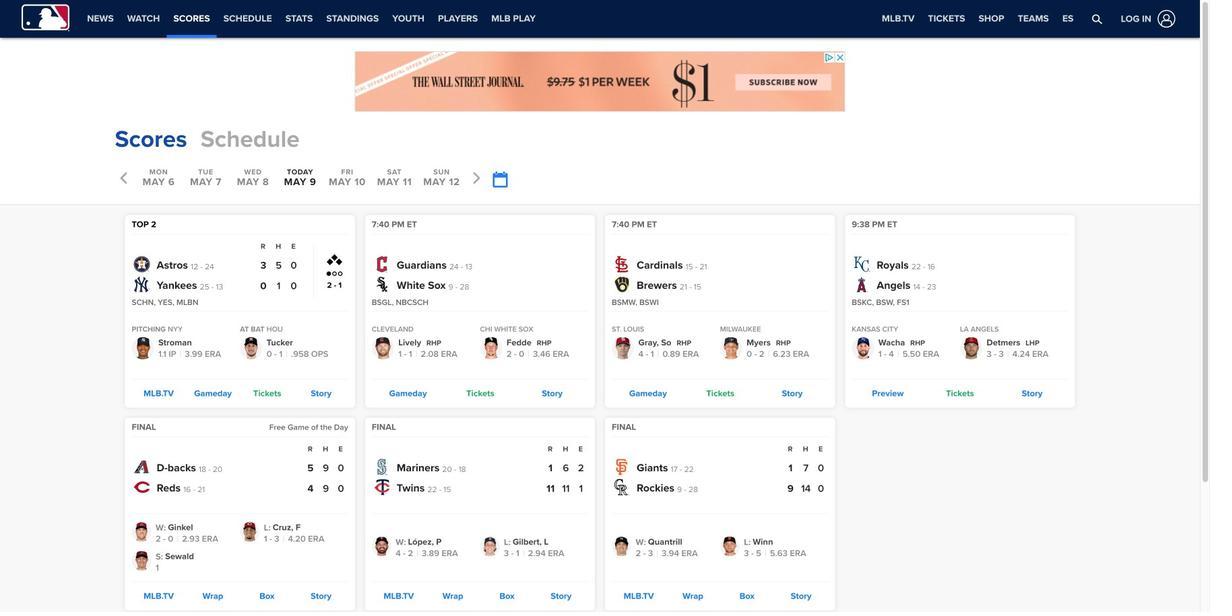 Task type: locate. For each thing, give the bounding box(es) containing it.
guardians image
[[374, 257, 390, 273]]

tertiary navigation element
[[876, 0, 1081, 38]]

gilbert, l image
[[480, 537, 500, 557]]

top navigation menu bar
[[0, 0, 1201, 38]]

reds image
[[134, 480, 150, 496]]

ginkel image
[[132, 523, 151, 542]]

astros image
[[134, 257, 150, 273]]

cardinals image
[[614, 257, 630, 273]]

detmers image
[[961, 338, 983, 360]]

giants image
[[614, 459, 630, 476]]

1 outs image
[[326, 271, 343, 277]]

brewers image
[[614, 277, 630, 293]]

None text field
[[493, 172, 507, 188]]

1 horizontal spatial advertisement element
[[884, 123, 1086, 157]]

tucker image
[[240, 338, 262, 360]]

0 vertical spatial advertisement element
[[355, 51, 846, 112]]

white sox image
[[374, 277, 390, 293]]

advertisement element
[[355, 51, 846, 112], [884, 123, 1086, 157]]

stroman image
[[132, 338, 154, 360]]

1 vertical spatial advertisement element
[[884, 123, 1086, 157]]

secondary navigation element
[[80, 0, 543, 38], [543, 0, 656, 38]]

major league baseball image
[[22, 4, 70, 31]]

1 secondary navigation element from the left
[[80, 0, 543, 38]]

sewald image
[[132, 552, 151, 571]]

mariners image
[[374, 459, 390, 476]]

yankees image
[[134, 277, 150, 293]]

wacha image
[[852, 338, 875, 360]]



Task type: vqa. For each thing, say whether or not it's contained in the screenshot.
Game 1 | Rangers 3, Orioles 2
no



Task type: describe. For each thing, give the bounding box(es) containing it.
base loaded image
[[326, 254, 343, 266]]

myers image
[[720, 338, 743, 360]]

royals image
[[854, 257, 871, 273]]

2 secondary navigation element from the left
[[543, 0, 656, 38]]

rockies image
[[614, 480, 630, 496]]

d backs image
[[134, 459, 150, 476]]

top of the 2nd inning. element
[[132, 219, 156, 230]]

quantrill image
[[612, 537, 632, 557]]

lively image
[[372, 338, 394, 360]]

angels image
[[854, 277, 871, 293]]

lópez, p image
[[372, 537, 392, 557]]

0 horizontal spatial advertisement element
[[355, 51, 846, 112]]

winn image
[[720, 537, 740, 557]]

gray, so image
[[612, 338, 634, 360]]

fedde image
[[480, 338, 503, 360]]

cruz, f image
[[240, 523, 260, 542]]

twins image
[[374, 480, 390, 496]]



